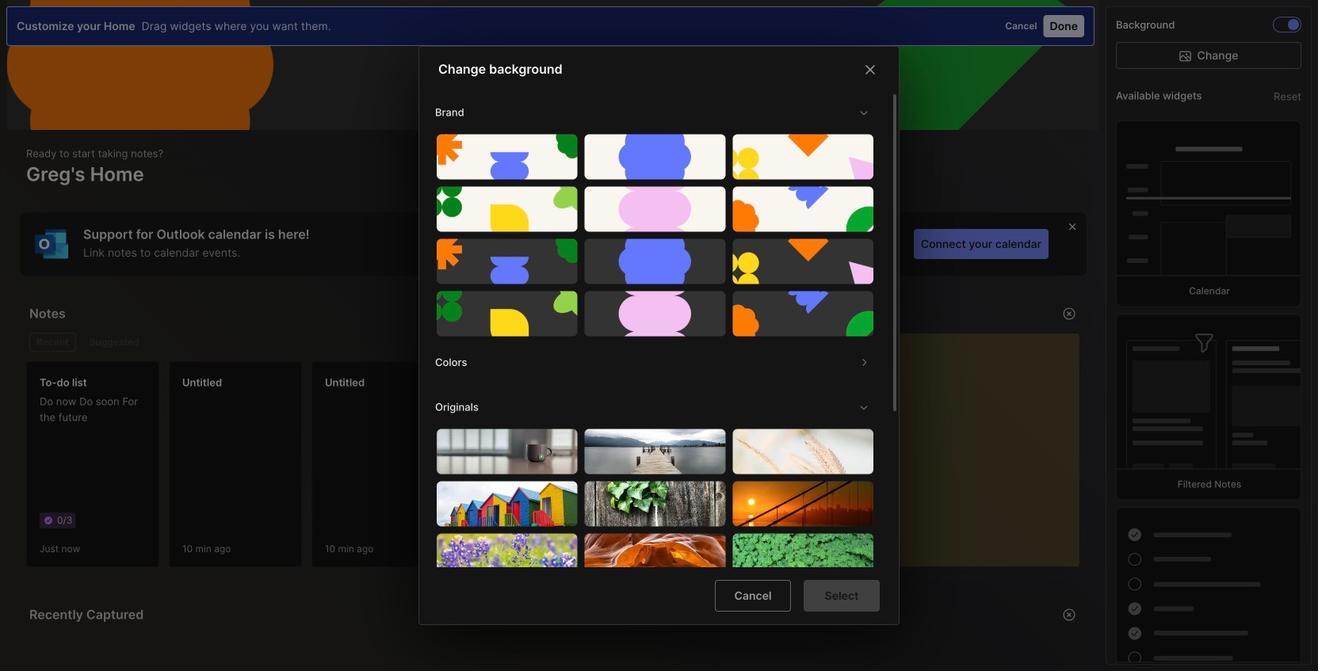 Task type: vqa. For each thing, say whether or not it's contained in the screenshot.
little
no



Task type: locate. For each thing, give the bounding box(es) containing it.
close image
[[861, 60, 880, 79]]



Task type: describe. For each thing, give the bounding box(es) containing it.
edit widget title image
[[833, 306, 849, 322]]



